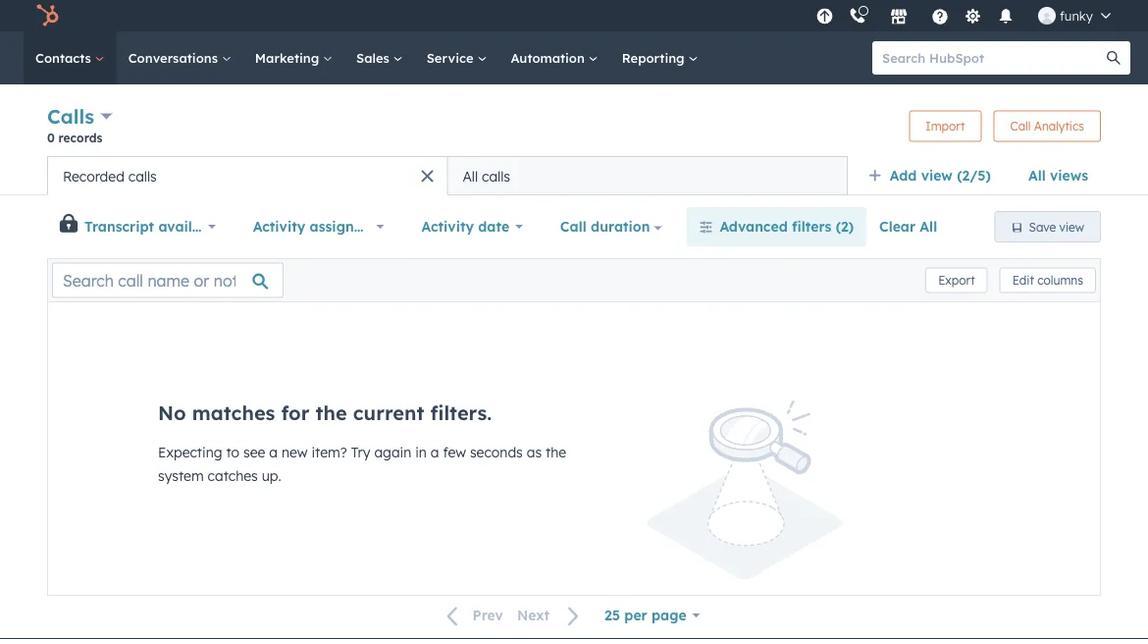 Task type: describe. For each thing, give the bounding box(es) containing it.
calls for all calls
[[482, 167, 511, 185]]

system
[[158, 467, 204, 484]]

transcript available
[[84, 218, 222, 235]]

activity assigned to
[[253, 218, 389, 235]]

help image
[[931, 9, 949, 27]]

conversations
[[128, 50, 222, 66]]

25 per page
[[605, 607, 687, 624]]

import button
[[909, 110, 982, 142]]

funky button
[[1027, 0, 1123, 31]]

calls button
[[47, 102, 112, 131]]

in
[[415, 444, 427, 461]]

automation link
[[499, 31, 610, 84]]

recorded calls
[[63, 167, 157, 185]]

activity date button
[[409, 207, 536, 246]]

clear
[[880, 218, 916, 235]]

calls
[[47, 104, 94, 129]]

0 horizontal spatial the
[[316, 400, 347, 425]]

next
[[517, 607, 550, 624]]

upgrade link
[[813, 5, 837, 26]]

advanced
[[720, 218, 788, 235]]

call duration
[[560, 218, 650, 235]]

export button
[[926, 267, 988, 293]]

activity for activity date
[[422, 218, 474, 235]]

all for all views
[[1029, 167, 1046, 184]]

save
[[1029, 219, 1056, 234]]

activity date
[[422, 218, 510, 235]]

sales link
[[345, 31, 415, 84]]

funky
[[1060, 7, 1094, 24]]

no
[[158, 400, 186, 425]]

view for save
[[1060, 219, 1085, 234]]

call for call duration
[[560, 218, 587, 235]]

0
[[47, 130, 55, 145]]

to inside popup button
[[375, 218, 389, 235]]

expecting
[[158, 444, 222, 461]]

1 a from the left
[[269, 444, 278, 461]]

call for call analytics
[[1011, 119, 1031, 133]]

to inside expecting to see a new item? try again in a few seconds as the system catches up.
[[226, 444, 240, 461]]

recorded calls button
[[47, 156, 447, 195]]

filters.
[[430, 400, 492, 425]]

settings link
[[961, 5, 985, 26]]

view for add
[[921, 167, 953, 184]]

few
[[443, 444, 466, 461]]

records
[[58, 130, 102, 145]]

(2/5)
[[957, 167, 991, 184]]

1 horizontal spatial all
[[920, 218, 938, 235]]

no matches for the current filters.
[[158, 400, 492, 425]]

advanced filters (2)
[[720, 218, 854, 235]]

hubspot link
[[24, 4, 74, 27]]

analytics
[[1034, 119, 1085, 133]]

pagination navigation
[[435, 603, 592, 629]]

available
[[158, 218, 222, 235]]

activity for activity assigned to
[[253, 218, 306, 235]]

all views link
[[1016, 156, 1101, 195]]

try
[[351, 444, 371, 461]]

views
[[1050, 167, 1089, 184]]

contacts link
[[24, 31, 117, 84]]

recorded
[[63, 167, 125, 185]]

up.
[[262, 467, 281, 484]]

marketing
[[255, 50, 323, 66]]

25
[[605, 607, 620, 624]]

sales
[[356, 50, 393, 66]]

search button
[[1097, 41, 1131, 75]]

new
[[282, 444, 308, 461]]

advanced filters (2) button
[[687, 207, 867, 246]]

Search call name or notes search field
[[52, 263, 284, 298]]

marketplaces button
[[878, 0, 920, 31]]

call analytics
[[1011, 119, 1085, 133]]

funky menu
[[811, 0, 1125, 31]]

conversations link
[[117, 31, 243, 84]]

add
[[890, 167, 917, 184]]

marketplaces image
[[890, 9, 908, 27]]



Task type: locate. For each thing, give the bounding box(es) containing it.
calls up date
[[482, 167, 511, 185]]

call inside button
[[560, 218, 587, 235]]

0 records
[[47, 130, 102, 145]]

0 horizontal spatial view
[[921, 167, 953, 184]]

calls for recorded calls
[[128, 167, 157, 185]]

a
[[269, 444, 278, 461], [431, 444, 439, 461]]

again
[[374, 444, 412, 461]]

to
[[375, 218, 389, 235], [226, 444, 240, 461]]

save view button
[[995, 211, 1101, 242]]

call inside banner
[[1011, 119, 1031, 133]]

1 horizontal spatial a
[[431, 444, 439, 461]]

notifications button
[[989, 0, 1023, 31]]

call analytics link
[[994, 110, 1101, 142]]

the
[[316, 400, 347, 425], [546, 444, 567, 461]]

calling icon button
[[841, 3, 875, 29]]

0 horizontal spatial calls
[[128, 167, 157, 185]]

1 horizontal spatial call
[[1011, 119, 1031, 133]]

settings image
[[964, 8, 982, 26]]

a right see
[[269, 444, 278, 461]]

25 per page button
[[592, 596, 713, 635]]

contacts
[[35, 50, 95, 66]]

1 horizontal spatial to
[[375, 218, 389, 235]]

0 vertical spatial call
[[1011, 119, 1031, 133]]

next button
[[510, 603, 592, 629]]

date
[[478, 218, 510, 235]]

catches
[[208, 467, 258, 484]]

to right assigned
[[375, 218, 389, 235]]

1 horizontal spatial activity
[[422, 218, 474, 235]]

the right for
[[316, 400, 347, 425]]

a right in
[[431, 444, 439, 461]]

clear all
[[880, 218, 938, 235]]

expecting to see a new item? try again in a few seconds as the system catches up.
[[158, 444, 567, 484]]

0 vertical spatial view
[[921, 167, 953, 184]]

1 horizontal spatial calls
[[482, 167, 511, 185]]

0 vertical spatial to
[[375, 218, 389, 235]]

upgrade image
[[816, 8, 834, 26]]

Search HubSpot search field
[[873, 41, 1113, 75]]

1 horizontal spatial the
[[546, 444, 567, 461]]

search image
[[1107, 51, 1121, 65]]

2 calls from the left
[[482, 167, 511, 185]]

prev button
[[435, 603, 510, 629]]

matches
[[192, 400, 275, 425]]

see
[[243, 444, 265, 461]]

import
[[926, 119, 965, 133]]

the right "as"
[[546, 444, 567, 461]]

call left the "analytics"
[[1011, 119, 1031, 133]]

automation
[[511, 50, 589, 66]]

activity down recorded calls button
[[253, 218, 306, 235]]

1 calls from the left
[[128, 167, 157, 185]]

activity inside popup button
[[253, 218, 306, 235]]

activity inside 'popup button'
[[422, 218, 474, 235]]

1 vertical spatial view
[[1060, 219, 1085, 234]]

notifications image
[[997, 9, 1015, 27]]

clear all button
[[867, 207, 950, 246]]

export
[[939, 273, 975, 288]]

transcript available button
[[80, 207, 228, 246]]

current
[[353, 400, 424, 425]]

help button
[[924, 0, 957, 31]]

seconds
[[470, 444, 523, 461]]

hubspot image
[[35, 4, 59, 27]]

view right add
[[921, 167, 953, 184]]

activity left date
[[422, 218, 474, 235]]

marketing link
[[243, 31, 345, 84]]

duration
[[591, 218, 650, 235]]

1 vertical spatial the
[[546, 444, 567, 461]]

edit columns
[[1013, 273, 1084, 288]]

service
[[427, 50, 477, 66]]

call duration button
[[548, 207, 675, 246]]

all left views
[[1029, 167, 1046, 184]]

call
[[1011, 119, 1031, 133], [560, 218, 587, 235]]

all
[[1029, 167, 1046, 184], [463, 167, 478, 185], [920, 218, 938, 235]]

0 horizontal spatial to
[[226, 444, 240, 461]]

2 a from the left
[[431, 444, 439, 461]]

1 activity from the left
[[253, 218, 306, 235]]

all calls button
[[447, 156, 848, 195]]

assigned
[[310, 218, 371, 235]]

view inside button
[[1060, 219, 1085, 234]]

view inside 'popup button'
[[921, 167, 953, 184]]

0 horizontal spatial all
[[463, 167, 478, 185]]

for
[[281, 400, 310, 425]]

to left see
[[226, 444, 240, 461]]

all for all calls
[[463, 167, 478, 185]]

funky town image
[[1038, 7, 1056, 25]]

0 horizontal spatial call
[[560, 218, 587, 235]]

2 horizontal spatial all
[[1029, 167, 1046, 184]]

all calls
[[463, 167, 511, 185]]

calling icon image
[[849, 8, 867, 25]]

view right save
[[1060, 219, 1085, 234]]

edit
[[1013, 273, 1034, 288]]

view
[[921, 167, 953, 184], [1060, 219, 1085, 234]]

calls right recorded
[[128, 167, 157, 185]]

add view (2/5) button
[[856, 156, 1016, 195]]

edit columns button
[[1000, 267, 1096, 293]]

0 horizontal spatial a
[[269, 444, 278, 461]]

(2)
[[836, 218, 854, 235]]

item?
[[312, 444, 347, 461]]

reporting
[[622, 50, 689, 66]]

0 vertical spatial the
[[316, 400, 347, 425]]

filters
[[792, 218, 832, 235]]

as
[[527, 444, 542, 461]]

1 horizontal spatial view
[[1060, 219, 1085, 234]]

call left duration
[[560, 218, 587, 235]]

1 vertical spatial to
[[226, 444, 240, 461]]

2 activity from the left
[[422, 218, 474, 235]]

page
[[652, 607, 687, 624]]

all up activity date
[[463, 167, 478, 185]]

calls
[[128, 167, 157, 185], [482, 167, 511, 185]]

save view
[[1029, 219, 1085, 234]]

calls banner
[[47, 102, 1101, 156]]

reporting link
[[610, 31, 710, 84]]

transcript
[[84, 218, 154, 235]]

columns
[[1038, 273, 1084, 288]]

1 vertical spatial call
[[560, 218, 587, 235]]

the inside expecting to see a new item? try again in a few seconds as the system catches up.
[[546, 444, 567, 461]]

all right clear
[[920, 218, 938, 235]]

all views
[[1029, 167, 1089, 184]]

service link
[[415, 31, 499, 84]]

per
[[625, 607, 648, 624]]

add view (2/5)
[[890, 167, 991, 184]]

activity assigned to button
[[240, 207, 397, 246]]

0 horizontal spatial activity
[[253, 218, 306, 235]]



Task type: vqa. For each thing, say whether or not it's contained in the screenshot.
can
no



